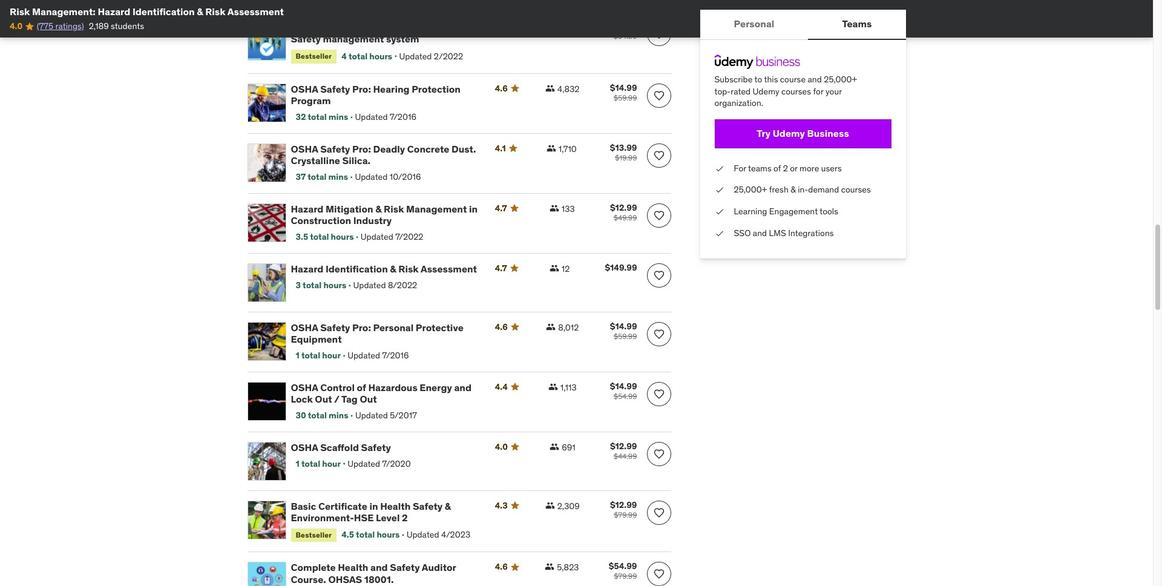 Task type: describe. For each thing, give the bounding box(es) containing it.
courses inside subscribe to this course and 25,000+ top‑rated udemy courses for your organization.
[[782, 86, 812, 97]]

osha scaffold safety link
[[291, 441, 481, 454]]

1 total hour for scaffold
[[296, 458, 341, 469]]

updated for assessment
[[353, 280, 386, 291]]

updated 7/2016 for hearing
[[355, 112, 417, 122]]

32
[[296, 112, 306, 122]]

tools
[[820, 206, 839, 217]]

$14.99 $59.99 for protection
[[610, 82, 637, 102]]

5/2017
[[390, 410, 417, 421]]

personal inside button
[[734, 18, 775, 30]]

level
[[376, 512, 400, 524]]

in-
[[798, 184, 809, 195]]

1 vertical spatial courses
[[842, 184, 871, 195]]

safety inside osha safety pro: deadly concrete dust. crystalline silica.
[[320, 143, 350, 155]]

2,189 students
[[89, 21, 144, 32]]

this
[[765, 74, 779, 85]]

0 vertical spatial hazard
[[98, 5, 130, 18]]

total right 4
[[349, 51, 368, 62]]

691
[[562, 442, 576, 453]]

crystalline
[[291, 154, 340, 167]]

and inside subscribe to this course and 25,000+ top‑rated udemy courses for your organization.
[[808, 74, 822, 85]]

udemy business image
[[715, 55, 800, 69]]

$12.99 $49.99
[[610, 202, 637, 222]]

of for control
[[357, 381, 366, 394]]

industry
[[354, 214, 392, 227]]

4.7 for hazard identification & risk assessment
[[495, 263, 507, 274]]

protective
[[416, 321, 464, 334]]

4.3
[[495, 500, 508, 511]]

osha for osha control of hazardous energy and lock out / tag out
[[291, 381, 318, 394]]

$14.99 for osha safety pro: personal protective equipment
[[610, 321, 637, 332]]

osha safety pro: personal protective equipment
[[291, 321, 464, 345]]

safety inside complete health and safety auditor course. ohsas 18001.
[[390, 562, 420, 574]]

energy
[[420, 381, 452, 394]]

in inside 'hazard mitigation & risk management in construction industry'
[[469, 203, 478, 215]]

1,710
[[559, 143, 577, 154]]

1,113
[[561, 382, 577, 393]]

osha safety pro: personal protective equipment link
[[291, 321, 481, 345]]

environment-
[[291, 512, 354, 524]]

control
[[320, 381, 355, 394]]

4.5 total hours
[[342, 530, 400, 541]]

in inside basic certificate in health safety & environment-hse level 2
[[370, 500, 378, 512]]

equipment
[[291, 333, 342, 345]]

integrations
[[789, 227, 834, 238]]

silica.
[[343, 154, 371, 167]]

osha for osha safety pro: deadly concrete dust. crystalline silica.
[[291, 143, 318, 155]]

safety up updated 7/2020
[[361, 441, 391, 453]]

& inside iso 45001 - occupational health & safety management system
[[443, 21, 449, 33]]

3 4.6 from the top
[[495, 562, 508, 573]]

updated 7/2022
[[361, 231, 424, 242]]

& inside 'hazard mitigation & risk management in construction industry'
[[376, 203, 382, 215]]

xsmall image for osha safety pro: hearing protection program
[[546, 83, 555, 93]]

1 vertical spatial udemy
[[773, 127, 806, 139]]

updated for protection
[[355, 112, 388, 122]]

$49.99
[[614, 213, 637, 222]]

updated 8/2022
[[353, 280, 417, 291]]

to
[[755, 74, 763, 85]]

osha safety pro: deadly concrete dust. crystalline silica.
[[291, 143, 476, 167]]

$12.99 $44.99
[[610, 441, 637, 461]]

pro: for personal
[[353, 321, 371, 334]]

lock
[[291, 393, 313, 405]]

1 total hour for safety
[[296, 350, 341, 361]]

fresh
[[770, 184, 789, 195]]

osha safety pro: hearing protection program
[[291, 83, 461, 107]]

$44.99
[[614, 452, 637, 461]]

construction
[[291, 214, 351, 227]]

25,000+ inside subscribe to this course and 25,000+ top‑rated udemy courses for your organization.
[[824, 74, 858, 85]]

udemy inside subscribe to this course and 25,000+ top‑rated udemy courses for your organization.
[[753, 86, 780, 97]]

wishlist image for protective
[[653, 328, 665, 340]]

$12.99 for in
[[610, 202, 637, 213]]

management
[[406, 203, 467, 215]]

try udemy business
[[757, 127, 850, 139]]

updated down system at the top of page
[[399, 51, 432, 62]]

7/2016 for hearing
[[390, 112, 417, 122]]

mins for deadly
[[329, 172, 348, 182]]

try udemy business link
[[715, 119, 892, 148]]

updated 7/2016 for personal
[[348, 350, 409, 361]]

osha for osha safety pro: personal protective equipment
[[291, 321, 318, 334]]

32 total mins
[[296, 112, 348, 122]]

hours for 3.5 total hours
[[331, 231, 354, 242]]

risk management: hazard identification & risk assessment
[[10, 5, 284, 18]]

more
[[800, 163, 820, 174]]

and inside the osha control of hazardous energy and lock out / tag out
[[454, 381, 472, 394]]

xsmall image left 5,823
[[545, 562, 555, 572]]

xsmall image for hazard mitigation & risk management in construction industry
[[550, 203, 560, 213]]

xsmall image for learning engagement tools
[[715, 206, 725, 218]]

/
[[334, 393, 340, 405]]

$19.99
[[615, 153, 637, 162]]

tag
[[342, 393, 358, 405]]

business
[[808, 127, 850, 139]]

osha safety pro: deadly concrete dust. crystalline silica. link
[[291, 143, 481, 167]]

$59.99 for protective
[[614, 332, 637, 341]]

1 for osha scaffold safety
[[296, 458, 300, 469]]

osha for osha safety pro: hearing protection program
[[291, 83, 318, 95]]

lms
[[770, 227, 787, 238]]

4 total hours
[[342, 51, 393, 62]]

osha control of hazardous energy and lock out / tag out
[[291, 381, 472, 405]]

mins for hazardous
[[329, 410, 349, 421]]

organization.
[[715, 98, 764, 109]]

system
[[386, 33, 420, 45]]

updated 10/2016
[[355, 172, 421, 182]]

7/2016 for personal
[[383, 350, 409, 361]]

4.6 for osha safety pro: personal protective equipment
[[495, 321, 508, 332]]

xsmall image for basic certificate in health safety & environment-hse level 2
[[546, 501, 555, 510]]

$14.99 for osha safety pro: hearing protection program
[[610, 82, 637, 93]]

subscribe
[[715, 74, 753, 85]]

or
[[791, 163, 798, 174]]

wishlist image for hazard mitigation & risk management in construction industry
[[653, 209, 665, 222]]

for teams of 2 or more users
[[734, 163, 842, 174]]

xsmall image for osha scaffold safety
[[550, 442, 560, 452]]

teams
[[843, 18, 872, 30]]

xsmall image for 8,012
[[546, 322, 556, 332]]

personal button
[[700, 10, 809, 39]]

2,189
[[89, 21, 109, 32]]

wishlist image for assessment
[[653, 269, 665, 281]]

7/2020
[[383, 458, 411, 469]]

wishlist image for basic certificate in health safety & environment-hse level 2
[[653, 507, 665, 519]]

133
[[562, 203, 575, 214]]

updated down osha scaffold safety link
[[348, 458, 380, 469]]

learning engagement tools
[[734, 206, 839, 217]]

mitigation
[[326, 203, 373, 215]]

(775 ratings)
[[37, 21, 84, 32]]

basic certificate in health safety & environment-hse level 2
[[291, 500, 451, 524]]

2 out from the left
[[360, 393, 377, 405]]

pro: for hearing
[[353, 83, 371, 95]]

risk inside hazard identification & risk assessment link
[[399, 263, 419, 275]]

$14.99 $59.99 for protective
[[610, 321, 637, 341]]

8,012
[[559, 322, 579, 333]]

wishlist image for energy
[[653, 388, 665, 400]]

1 horizontal spatial 4.0
[[495, 441, 508, 452]]

learning
[[734, 206, 768, 217]]

1 for osha safety pro: personal protective equipment
[[296, 350, 300, 361]]

4.6 for osha safety pro: hearing protection program
[[495, 83, 508, 94]]

osha scaffold safety
[[291, 441, 391, 453]]

5 wishlist image from the top
[[653, 568, 665, 581]]

health inside basic certificate in health safety & environment-hse level 2
[[380, 500, 411, 512]]



Task type: locate. For each thing, give the bounding box(es) containing it.
2 bestseller from the top
[[296, 531, 332, 540]]

total right 32
[[308, 112, 327, 122]]

2 vertical spatial mins
[[329, 410, 349, 421]]

personal up udemy business image
[[734, 18, 775, 30]]

2 4.6 from the top
[[495, 321, 508, 332]]

1 vertical spatial in
[[370, 500, 378, 512]]

safety up "32 total mins"
[[320, 83, 350, 95]]

for
[[814, 86, 824, 97]]

safety inside basic certificate in health safety & environment-hse level 2
[[413, 500, 443, 512]]

osha up 32
[[291, 83, 318, 95]]

hours right 3
[[324, 280, 347, 291]]

1 vertical spatial $59.99
[[614, 332, 637, 341]]

health down 4.5
[[338, 562, 369, 574]]

hours down iso 45001 - occupational health & safety management system link
[[370, 51, 393, 62]]

1 vertical spatial mins
[[329, 172, 348, 182]]

$12.99 down the $44.99
[[610, 499, 637, 510]]

pro:
[[353, 83, 371, 95], [353, 143, 371, 155], [353, 321, 371, 334]]

$14.99 $59.99 right "4,832"
[[610, 82, 637, 102]]

25,000+ up learning
[[734, 184, 768, 195]]

1 vertical spatial 4.0
[[495, 441, 508, 452]]

complete health and safety auditor course. ohsas 18001.
[[291, 562, 456, 585]]

xsmall image for sso and lms integrations
[[715, 227, 725, 239]]

1 vertical spatial of
[[357, 381, 366, 394]]

of right control
[[357, 381, 366, 394]]

1 up "basic"
[[296, 458, 300, 469]]

1 vertical spatial personal
[[373, 321, 414, 334]]

xsmall image left "4,832"
[[546, 83, 555, 93]]

0 horizontal spatial 25,000+
[[734, 184, 768, 195]]

25,000+ up your on the right
[[824, 74, 858, 85]]

1 pro: from the top
[[353, 83, 371, 95]]

5 wishlist image from the top
[[653, 507, 665, 519]]

1 total hour down equipment
[[296, 350, 341, 361]]

safety inside osha safety pro: personal protective equipment
[[320, 321, 350, 334]]

of for teams
[[774, 163, 781, 174]]

0 horizontal spatial in
[[370, 500, 378, 512]]

0 vertical spatial 4.6
[[495, 83, 508, 94]]

$13.99 $19.99
[[610, 142, 637, 162]]

updated
[[399, 51, 432, 62], [355, 112, 388, 122], [355, 172, 388, 182], [361, 231, 394, 242], [353, 280, 386, 291], [348, 350, 380, 361], [355, 410, 388, 421], [348, 458, 380, 469], [407, 530, 439, 541]]

7/2022
[[396, 231, 424, 242]]

updated 4/2023
[[407, 530, 471, 541]]

hazard up 3
[[291, 263, 324, 275]]

$14.99 for osha control of hazardous energy and lock out / tag out
[[610, 381, 637, 392]]

xsmall image for osha control of hazardous energy and lock out / tag out
[[549, 382, 558, 392]]

xsmall image left "fresh"
[[715, 184, 725, 196]]

pro: inside "osha safety pro: hearing protection program"
[[353, 83, 371, 95]]

$79.99 for $54.99
[[614, 572, 637, 581]]

pro: right equipment
[[353, 321, 371, 334]]

2 $79.99 from the top
[[614, 572, 637, 581]]

ratings)
[[55, 21, 84, 32]]

$59.99 up $14.99 $54.99
[[614, 332, 637, 341]]

2 vertical spatial pro:
[[353, 321, 371, 334]]

$14.99 down the $84.99
[[610, 82, 637, 93]]

hazard inside 'hazard mitigation & risk management in construction industry'
[[291, 203, 324, 215]]

$12.99 right 691
[[610, 441, 637, 452]]

osha up 37
[[291, 143, 318, 155]]

hazard up 2,189 students
[[98, 5, 130, 18]]

1 $14.99 from the top
[[610, 82, 637, 93]]

wishlist image
[[653, 28, 665, 40], [653, 90, 665, 102], [653, 149, 665, 162], [653, 209, 665, 222], [653, 507, 665, 519]]

1 wishlist image from the top
[[653, 28, 665, 40]]

health inside complete health and safety auditor course. ohsas 18001.
[[338, 562, 369, 574]]

3 wishlist image from the top
[[653, 388, 665, 400]]

1 vertical spatial $12.99
[[610, 441, 637, 452]]

$54.99
[[614, 392, 637, 401], [609, 561, 637, 572]]

$79.99 for $12.99
[[614, 510, 637, 519]]

mins down /
[[329, 410, 349, 421]]

safety left auditor
[[390, 562, 420, 574]]

xsmall image for 25,000+ fresh & in-demand courses
[[715, 184, 725, 196]]

total for hazard mitigation & risk management in construction industry
[[310, 231, 329, 242]]

1 horizontal spatial assessment
[[421, 263, 477, 275]]

$12.99 for &
[[610, 499, 637, 510]]

2 4.7 from the top
[[495, 263, 507, 274]]

1 vertical spatial 1 total hour
[[296, 458, 341, 469]]

hazard for hazard mitigation & risk management in construction industry
[[291, 203, 324, 215]]

updated for management
[[361, 231, 394, 242]]

1 vertical spatial bestseller
[[296, 531, 332, 540]]

0 horizontal spatial courses
[[782, 86, 812, 97]]

protection
[[412, 83, 461, 95]]

total for osha control of hazardous energy and lock out / tag out
[[308, 410, 327, 421]]

2 vertical spatial $14.99
[[610, 381, 637, 392]]

$84.99
[[614, 32, 637, 41]]

1 horizontal spatial out
[[360, 393, 377, 405]]

0 vertical spatial in
[[469, 203, 478, 215]]

certificate
[[319, 500, 368, 512]]

wishlist image for osha safety pro: hearing protection program
[[653, 90, 665, 102]]

4.7
[[495, 203, 507, 214], [495, 263, 507, 274]]

updated down osha safety pro: personal protective equipment
[[348, 350, 380, 361]]

wishlist image for iso 45001 - occupational health & safety management system
[[653, 28, 665, 40]]

out right tag at left bottom
[[360, 393, 377, 405]]

0 horizontal spatial 2
[[402, 512, 408, 524]]

$59.99
[[614, 93, 637, 102], [614, 332, 637, 341]]

hour down equipment
[[322, 350, 341, 361]]

management
[[323, 33, 384, 45]]

mins for hearing
[[329, 112, 348, 122]]

1 vertical spatial 25,000+
[[734, 184, 768, 195]]

0 vertical spatial 2
[[784, 163, 788, 174]]

hour for scaffold
[[322, 458, 341, 469]]

1 $59.99 from the top
[[614, 93, 637, 102]]

courses right demand
[[842, 184, 871, 195]]

hour down the "scaffold"
[[322, 458, 341, 469]]

xsmall image left sso
[[715, 227, 725, 239]]

basic certificate in health safety & environment-hse level 2 link
[[291, 500, 481, 524]]

37
[[296, 172, 306, 182]]

osha for osha scaffold safety
[[291, 441, 318, 453]]

total right 37
[[308, 172, 327, 182]]

in up 4.5 total hours
[[370, 500, 378, 512]]

auditor
[[422, 562, 456, 574]]

0 vertical spatial $54.99
[[614, 392, 637, 401]]

1 vertical spatial 7/2016
[[383, 350, 409, 361]]

updated for energy
[[355, 410, 388, 421]]

health up the "updated 2/2022"
[[410, 21, 441, 33]]

identification up students
[[133, 5, 195, 18]]

0 vertical spatial pro:
[[353, 83, 371, 95]]

4.7 for hazard mitigation & risk management in construction industry
[[495, 203, 507, 214]]

1 vertical spatial 4.6
[[495, 321, 508, 332]]

osha control of hazardous energy and lock out / tag out link
[[291, 381, 481, 405]]

total down the hse
[[356, 530, 375, 541]]

2 vertical spatial 4.6
[[495, 562, 508, 573]]

4,832
[[558, 83, 580, 94]]

1 wishlist image from the top
[[653, 269, 665, 281]]

2 hour from the top
[[322, 458, 341, 469]]

updated down industry at top
[[361, 231, 394, 242]]

and right energy
[[454, 381, 472, 394]]

complete health and safety auditor course. ohsas 18001. link
[[291, 562, 481, 586]]

$14.99 $59.99 right 8,012
[[610, 321, 637, 341]]

safety
[[291, 33, 321, 45], [320, 83, 350, 95], [320, 143, 350, 155], [320, 321, 350, 334], [361, 441, 391, 453], [413, 500, 443, 512], [390, 562, 420, 574]]

for
[[734, 163, 747, 174]]

tab list containing personal
[[700, 10, 906, 40]]

1 4.7 from the top
[[495, 203, 507, 214]]

wishlist image for osha safety pro: deadly concrete dust. crystalline silica.
[[653, 149, 665, 162]]

3 wishlist image from the top
[[653, 149, 665, 162]]

concrete
[[408, 143, 450, 155]]

hour for safety
[[322, 350, 341, 361]]

xsmall image left 8,012
[[546, 322, 556, 332]]

udemy right try
[[773, 127, 806, 139]]

in
[[469, 203, 478, 215], [370, 500, 378, 512]]

total right 30
[[308, 410, 327, 421]]

sso
[[734, 227, 751, 238]]

pro: for deadly
[[353, 143, 371, 155]]

xsmall image left 2,309 at the left bottom of the page
[[546, 501, 555, 510]]

pro: inside osha safety pro: deadly concrete dust. crystalline silica.
[[353, 143, 371, 155]]

2/2022
[[434, 51, 463, 62]]

1 vertical spatial hour
[[322, 458, 341, 469]]

updated 7/2016 down the osha safety pro: hearing protection program link
[[355, 112, 417, 122]]

1 $14.99 $59.99 from the top
[[610, 82, 637, 102]]

1 1 total hour from the top
[[296, 350, 341, 361]]

out left /
[[315, 393, 332, 405]]

3
[[296, 280, 301, 291]]

0 vertical spatial $14.99
[[610, 82, 637, 93]]

4/2023
[[442, 530, 471, 541]]

scaffold
[[320, 441, 359, 453]]

1 osha from the top
[[291, 83, 318, 95]]

total for osha safety pro: deadly concrete dust. crystalline silica.
[[308, 172, 327, 182]]

3.5 total hours
[[296, 231, 354, 242]]

$79.99
[[614, 510, 637, 519], [614, 572, 637, 581]]

0 vertical spatial updated 7/2016
[[355, 112, 417, 122]]

25,000+
[[824, 74, 858, 85], [734, 184, 768, 195]]

1 vertical spatial 2
[[402, 512, 408, 524]]

xsmall image for hazard identification & risk assessment
[[550, 263, 559, 273]]

2 $12.99 from the top
[[610, 441, 637, 452]]

1 4.6 from the top
[[495, 83, 508, 94]]

total for osha safety pro: personal protective equipment
[[302, 350, 320, 361]]

and right sso
[[753, 227, 768, 238]]

management:
[[32, 5, 96, 18]]

0 vertical spatial $59.99
[[614, 93, 637, 102]]

osha inside osha safety pro: personal protective equipment
[[291, 321, 318, 334]]

hse
[[354, 512, 374, 524]]

7/2016 down the osha safety pro: hearing protection program link
[[390, 112, 417, 122]]

2 right level
[[402, 512, 408, 524]]

bestseller left 4
[[296, 52, 332, 61]]

hours for 4 total hours
[[370, 51, 393, 62]]

xsmall image left for
[[715, 163, 725, 175]]

total for osha safety pro: hearing protection program
[[308, 112, 327, 122]]

total down equipment
[[302, 350, 320, 361]]

updated 7/2016 down osha safety pro: personal protective equipment
[[348, 350, 409, 361]]

3 $12.99 from the top
[[610, 499, 637, 510]]

$59.99 up $13.99
[[614, 93, 637, 102]]

updated down the osha control of hazardous energy and lock out / tag out
[[355, 410, 388, 421]]

1 total hour down the "scaffold"
[[296, 458, 341, 469]]

4 wishlist image from the top
[[653, 209, 665, 222]]

2 osha from the top
[[291, 143, 318, 155]]

0 horizontal spatial identification
[[133, 5, 195, 18]]

dust.
[[452, 143, 476, 155]]

0 vertical spatial personal
[[734, 18, 775, 30]]

hazard mitigation & risk management in construction industry
[[291, 203, 478, 227]]

1 horizontal spatial of
[[774, 163, 781, 174]]

0 vertical spatial courses
[[782, 86, 812, 97]]

pro: inside osha safety pro: personal protective equipment
[[353, 321, 371, 334]]

$79.99 inside $12.99 $79.99
[[614, 510, 637, 519]]

and inside complete health and safety auditor course. ohsas 18001.
[[371, 562, 388, 574]]

0 horizontal spatial assessment
[[228, 5, 284, 18]]

3 $14.99 from the top
[[610, 381, 637, 392]]

updated down "osha safety pro: hearing protection program"
[[355, 112, 388, 122]]

health inside iso 45001 - occupational health & safety management system
[[410, 21, 441, 33]]

course.
[[291, 573, 326, 585]]

0 vertical spatial $79.99
[[614, 510, 637, 519]]

2 1 from the top
[[296, 458, 300, 469]]

12
[[562, 263, 570, 274]]

3 osha from the top
[[291, 321, 318, 334]]

udemy down this
[[753, 86, 780, 97]]

tab list
[[700, 10, 906, 40]]

$54.99 up $12.99 $44.99
[[614, 392, 637, 401]]

0 vertical spatial bestseller
[[296, 52, 332, 61]]

$79.99 up $54.99 $79.99
[[614, 510, 637, 519]]

0 vertical spatial assessment
[[228, 5, 284, 18]]

updated 7/2016
[[355, 112, 417, 122], [348, 350, 409, 361]]

osha up 30
[[291, 381, 318, 394]]

1 $12.99 from the top
[[610, 202, 637, 213]]

1 horizontal spatial 25,000+
[[824, 74, 858, 85]]

0 vertical spatial 7/2016
[[390, 112, 417, 122]]

1 vertical spatial $14.99
[[610, 321, 637, 332]]

$14.99 $54.99
[[610, 381, 637, 401]]

identification up updated 8/2022
[[326, 263, 388, 275]]

4 wishlist image from the top
[[653, 448, 665, 460]]

$59.99 for protection
[[614, 93, 637, 102]]

complete
[[291, 562, 336, 574]]

xsmall image left 133
[[550, 203, 560, 213]]

0 vertical spatial $12.99
[[610, 202, 637, 213]]

bestseller down the environment-
[[296, 531, 332, 540]]

1 horizontal spatial in
[[469, 203, 478, 215]]

osha down 30
[[291, 441, 318, 453]]

safety inside "osha safety pro: hearing protection program"
[[320, 83, 350, 95]]

2 vertical spatial $12.99
[[610, 499, 637, 510]]

personal down updated 8/2022
[[373, 321, 414, 334]]

& inside basic certificate in health safety & environment-hse level 2
[[445, 500, 451, 512]]

hazard up 3.5
[[291, 203, 324, 215]]

2 $59.99 from the top
[[614, 332, 637, 341]]

personal inside osha safety pro: personal protective equipment
[[373, 321, 414, 334]]

course
[[781, 74, 806, 85]]

1 vertical spatial hazard
[[291, 203, 324, 215]]

1 vertical spatial $14.99 $59.99
[[610, 321, 637, 341]]

wishlist image
[[653, 269, 665, 281], [653, 328, 665, 340], [653, 388, 665, 400], [653, 448, 665, 460], [653, 568, 665, 581]]

updated for concrete
[[355, 172, 388, 182]]

1 vertical spatial identification
[[326, 263, 388, 275]]

health right the hse
[[380, 500, 411, 512]]

1 vertical spatial 4.7
[[495, 263, 507, 274]]

mins down silica.
[[329, 172, 348, 182]]

$149.99
[[605, 262, 637, 273]]

$14.99 right 8,012
[[610, 321, 637, 332]]

$79.99 right 5,823
[[614, 572, 637, 581]]

safety up updated 4/2023
[[413, 500, 443, 512]]

xsmall image left 691
[[550, 442, 560, 452]]

safety left -
[[291, 33, 321, 45]]

1 bestseller from the top
[[296, 52, 332, 61]]

1 horizontal spatial personal
[[734, 18, 775, 30]]

0 vertical spatial 25,000+
[[824, 74, 858, 85]]

courses
[[782, 86, 812, 97], [842, 184, 871, 195]]

updated 7/2020
[[348, 458, 411, 469]]

10/2016
[[390, 172, 421, 182]]

1 vertical spatial pro:
[[353, 143, 371, 155]]

risk inside 'hazard mitigation & risk management in construction industry'
[[384, 203, 404, 215]]

osha inside the osha control of hazardous energy and lock out / tag out
[[291, 381, 318, 394]]

hearing
[[373, 83, 410, 95]]

0 vertical spatial identification
[[133, 5, 195, 18]]

xsmall image left learning
[[715, 206, 725, 218]]

$79.99 inside $54.99 $79.99
[[614, 572, 637, 581]]

$54.99 right 5,823
[[609, 561, 637, 572]]

1 horizontal spatial 2
[[784, 163, 788, 174]]

0 vertical spatial health
[[410, 21, 441, 33]]

xsmall image
[[547, 143, 556, 153], [715, 184, 725, 196], [715, 206, 725, 218], [715, 227, 725, 239], [546, 322, 556, 332]]

2 vertical spatial health
[[338, 562, 369, 574]]

safety down 3 total hours
[[320, 321, 350, 334]]

0 vertical spatial udemy
[[753, 86, 780, 97]]

$54.99 inside $14.99 $54.99
[[614, 392, 637, 401]]

2 $14.99 from the top
[[610, 321, 637, 332]]

1 1 from the top
[[296, 350, 300, 361]]

1 vertical spatial $54.99
[[609, 561, 637, 572]]

hazard identification & risk assessment link
[[291, 263, 481, 275]]

0 horizontal spatial out
[[315, 393, 332, 405]]

1 vertical spatial assessment
[[421, 263, 477, 275]]

1 hour from the top
[[322, 350, 341, 361]]

4.0 left (775
[[10, 21, 23, 32]]

hours for 3 total hours
[[324, 280, 347, 291]]

out
[[315, 393, 332, 405], [360, 393, 377, 405]]

1 total hour
[[296, 350, 341, 361], [296, 458, 341, 469]]

iso
[[291, 21, 308, 33]]

basic
[[291, 500, 316, 512]]

updated 5/2017
[[355, 410, 417, 421]]

0 horizontal spatial 4.0
[[10, 21, 23, 32]]

hours for 4.5 total hours
[[377, 530, 400, 541]]

0 vertical spatial 1
[[296, 350, 300, 361]]

osha inside "osha safety pro: hearing protection program"
[[291, 83, 318, 95]]

updated left 4/2023
[[407, 530, 439, 541]]

7/2016 down osha safety pro: personal protective equipment link
[[383, 350, 409, 361]]

students
[[111, 21, 144, 32]]

deadly
[[373, 143, 405, 155]]

0 vertical spatial $14.99 $59.99
[[610, 82, 637, 102]]

updated 2/2022
[[399, 51, 463, 62]]

1 vertical spatial 1
[[296, 458, 300, 469]]

hours down construction
[[331, 231, 354, 242]]

hazard mitigation & risk management in construction industry link
[[291, 203, 481, 227]]

3 pro: from the top
[[353, 321, 371, 334]]

1 out from the left
[[315, 393, 332, 405]]

udemy
[[753, 86, 780, 97], [773, 127, 806, 139]]

$13.99
[[610, 142, 637, 153]]

2 $14.99 $59.99 from the top
[[610, 321, 637, 341]]

of
[[774, 163, 781, 174], [357, 381, 366, 394]]

and up for
[[808, 74, 822, 85]]

2 1 total hour from the top
[[296, 458, 341, 469]]

osha inside osha safety pro: deadly concrete dust. crystalline silica.
[[291, 143, 318, 155]]

demand
[[809, 184, 840, 195]]

5 osha from the top
[[291, 441, 318, 453]]

pro: left hearing
[[353, 83, 371, 95]]

2 left or
[[784, 163, 788, 174]]

4
[[342, 51, 347, 62]]

2 wishlist image from the top
[[653, 328, 665, 340]]

bestseller for environment-
[[296, 531, 332, 540]]

of left or
[[774, 163, 781, 174]]

0 vertical spatial mins
[[329, 112, 348, 122]]

mins down program
[[329, 112, 348, 122]]

3 total hours
[[296, 280, 347, 291]]

updated for protective
[[348, 350, 380, 361]]

bestseller for safety
[[296, 52, 332, 61]]

xsmall image for 1,710
[[547, 143, 556, 153]]

courses down course
[[782, 86, 812, 97]]

1 vertical spatial $79.99
[[614, 572, 637, 581]]

subscribe to this course and 25,000+ top‑rated udemy courses for your organization.
[[715, 74, 858, 109]]

2 pro: from the top
[[353, 143, 371, 155]]

and down 4.5 total hours
[[371, 562, 388, 574]]

updated down silica.
[[355, 172, 388, 182]]

0 vertical spatial of
[[774, 163, 781, 174]]

hours down level
[[377, 530, 400, 541]]

0 horizontal spatial of
[[357, 381, 366, 394]]

total down construction
[[310, 231, 329, 242]]

safety inside iso 45001 - occupational health & safety management system
[[291, 33, 321, 45]]

assessment
[[228, 5, 284, 18], [421, 263, 477, 275]]

4.0 up the 4.3
[[495, 441, 508, 452]]

0 vertical spatial 4.7
[[495, 203, 507, 214]]

total for osha scaffold safety
[[302, 458, 320, 469]]

in right management
[[469, 203, 478, 215]]

1 horizontal spatial courses
[[842, 184, 871, 195]]

2 vertical spatial hazard
[[291, 263, 324, 275]]

2 wishlist image from the top
[[653, 90, 665, 102]]

total down osha scaffold safety on the left bottom of the page
[[302, 458, 320, 469]]

1 vertical spatial updated 7/2016
[[348, 350, 409, 361]]

and
[[808, 74, 822, 85], [753, 227, 768, 238], [454, 381, 472, 394], [371, 562, 388, 574]]

0 horizontal spatial personal
[[373, 321, 414, 334]]

5,823
[[557, 562, 579, 573]]

0 vertical spatial 1 total hour
[[296, 350, 341, 361]]

xsmall image left 1,710
[[547, 143, 556, 153]]

of inside the osha control of hazardous energy and lock out / tag out
[[357, 381, 366, 394]]

1 horizontal spatial identification
[[326, 263, 388, 275]]

4.5
[[342, 530, 354, 541]]

hazard inside hazard identification & risk assessment link
[[291, 263, 324, 275]]

xsmall image left '12'
[[550, 263, 559, 273]]

pro: left deadly
[[353, 143, 371, 155]]

2 inside basic certificate in health safety & environment-hse level 2
[[402, 512, 408, 524]]

1 vertical spatial health
[[380, 500, 411, 512]]

occupational
[[346, 21, 408, 33]]

0 vertical spatial 4.0
[[10, 21, 23, 32]]

xsmall image
[[546, 83, 555, 93], [715, 163, 725, 175], [550, 203, 560, 213], [550, 263, 559, 273], [549, 382, 558, 392], [550, 442, 560, 452], [546, 501, 555, 510], [545, 562, 555, 572]]

4.4
[[495, 381, 508, 392]]

4 osha from the top
[[291, 381, 318, 394]]

1 $79.99 from the top
[[614, 510, 637, 519]]

3.5
[[296, 231, 308, 242]]

0 vertical spatial hour
[[322, 350, 341, 361]]

total for hazard identification & risk assessment
[[303, 280, 322, 291]]

hazard for hazard identification & risk assessment
[[291, 263, 324, 275]]



Task type: vqa. For each thing, say whether or not it's contained in the screenshot.


